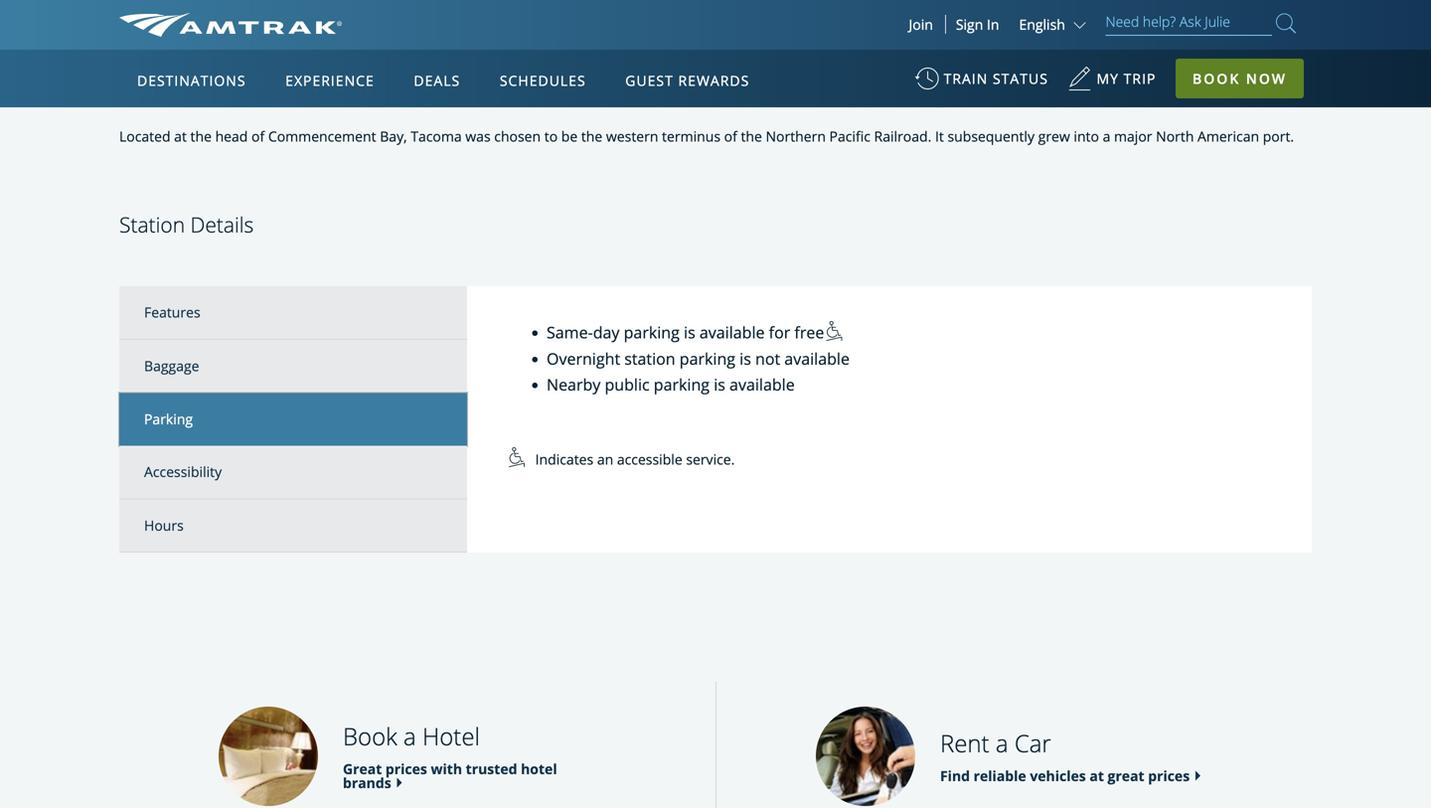 Task type: describe. For each thing, give the bounding box(es) containing it.
destinations button
[[129, 53, 254, 108]]

parking button
[[119, 393, 467, 446]]

schedules link
[[492, 50, 594, 107]]

hotels image
[[219, 707, 318, 807]]

brands
[[343, 773, 391, 792]]

guest rewards button
[[618, 53, 758, 108]]

2 vertical spatial parking
[[654, 374, 710, 395]]

great
[[343, 759, 382, 778]]

rent a car find reliable vehicles at great prices
[[941, 727, 1190, 785]]

same-day parking is available for free element
[[547, 316, 1273, 346]]

deals button
[[406, 53, 469, 108]]

a for rent a car
[[996, 727, 1009, 760]]

free
[[795, 322, 825, 343]]

experience
[[286, 71, 375, 90]]

nearby public parking is available element
[[547, 372, 1273, 398]]

guest rewards
[[626, 71, 750, 90]]

english
[[1020, 15, 1066, 34]]

same-
[[547, 322, 593, 343]]

grew
[[1039, 127, 1071, 146]]

train status
[[944, 69, 1049, 88]]

now
[[1247, 69, 1288, 88]]

deals
[[414, 71, 461, 90]]

is for not
[[740, 348, 752, 370]]

0 vertical spatial available
[[700, 322, 765, 343]]

0 horizontal spatial at
[[174, 127, 187, 146]]

hotel
[[521, 759, 557, 778]]

parking for station
[[680, 348, 736, 370]]

sign in button
[[956, 15, 1000, 34]]

accessibility
[[144, 462, 222, 481]]

3 the from the left
[[741, 127, 763, 146]]

service.
[[686, 450, 735, 469]]

baggage element
[[144, 356, 199, 375]]

train
[[944, 69, 989, 88]]

amtrak image
[[119, 13, 342, 37]]

great
[[1108, 766, 1145, 785]]

be
[[562, 127, 578, 146]]

an
[[597, 450, 614, 469]]

list containing features
[[119, 287, 467, 553]]

with
[[431, 759, 462, 778]]

public
[[605, 374, 650, 395]]

port.
[[1264, 127, 1295, 146]]

cars image
[[816, 707, 916, 807]]

commencement
[[268, 127, 376, 146]]

in
[[987, 15, 1000, 34]]

railroad.
[[875, 127, 932, 146]]

english button
[[1020, 15, 1091, 34]]

1 vertical spatial available
[[785, 348, 850, 370]]

2 horizontal spatial a
[[1103, 127, 1111, 146]]

destinations
[[137, 71, 246, 90]]

hours element
[[144, 516, 184, 535]]

trusted
[[466, 759, 518, 778]]

into
[[1074, 127, 1100, 146]]

features element
[[144, 303, 201, 322]]

book now
[[1193, 69, 1288, 88]]

book
[[343, 720, 398, 753]]

subsequently
[[948, 127, 1035, 146]]

north
[[1157, 127, 1195, 146]]

accessible
[[617, 450, 683, 469]]

car
[[1015, 727, 1052, 760]]

western
[[606, 127, 659, 146]]

bay,
[[380, 127, 407, 146]]

parking element
[[144, 410, 193, 429]]

regions map image
[[193, 166, 671, 444]]

trip
[[1124, 69, 1157, 88]]

2 of from the left
[[724, 127, 738, 146]]

features button
[[119, 287, 467, 340]]

station details
[[119, 210, 254, 239]]

vehicles
[[1030, 766, 1087, 785]]

terminus
[[662, 127, 721, 146]]

overnight
[[547, 348, 621, 370]]

station
[[625, 348, 676, 370]]

hotel
[[423, 720, 480, 753]]

indicates an accessible service.
[[532, 450, 735, 469]]

american
[[1198, 127, 1260, 146]]

reliable
[[974, 766, 1027, 785]]



Task type: vqa. For each thing, say whether or not it's contained in the screenshot.
the reliable
yes



Task type: locate. For each thing, give the bounding box(es) containing it.
prices right great
[[1149, 766, 1190, 785]]

1 horizontal spatial of
[[724, 127, 738, 146]]

0 horizontal spatial prices
[[386, 759, 427, 778]]

book
[[1193, 69, 1241, 88]]

available down not
[[730, 374, 795, 395]]

book now button
[[1176, 59, 1305, 98]]

hours button
[[119, 499, 467, 553]]

hours
[[144, 516, 184, 535]]

located
[[119, 127, 171, 146]]

nearby
[[547, 374, 601, 395]]

my trip button
[[1068, 60, 1157, 108]]

sign in
[[956, 15, 1000, 34]]

guest
[[626, 71, 674, 90]]

day
[[593, 322, 620, 343]]

of right terminus
[[724, 127, 738, 146]]

1 vertical spatial at
[[1090, 766, 1105, 785]]

station
[[119, 210, 185, 239]]

is for available
[[684, 322, 696, 343]]

baggage
[[144, 356, 199, 375]]

0 vertical spatial parking
[[624, 322, 680, 343]]

0 vertical spatial is
[[684, 322, 696, 343]]

a inside rent a car find reliable vehicles at great prices
[[996, 727, 1009, 760]]

available
[[700, 322, 765, 343], [785, 348, 850, 370], [730, 374, 795, 395]]

the
[[190, 127, 212, 146], [582, 127, 603, 146], [741, 127, 763, 146]]

the left 'head'
[[190, 127, 212, 146]]

parking list item
[[119, 393, 467, 446]]

join button
[[897, 15, 946, 34]]

overnight station parking is not available element
[[547, 346, 1273, 372]]

schedules
[[500, 71, 586, 90]]

available down free
[[785, 348, 850, 370]]

prices
[[386, 759, 427, 778], [1149, 766, 1190, 785]]

at right located
[[174, 127, 187, 146]]

at left great
[[1090, 766, 1105, 785]]

accessibility element
[[144, 462, 222, 481]]

0 horizontal spatial the
[[190, 127, 212, 146]]

prices inside book a hotel great prices with trusted hotel brands
[[386, 759, 427, 778]]

1 horizontal spatial a
[[996, 727, 1009, 760]]

same-day parking is available for free
[[547, 322, 825, 343]]

located at the head of commencement bay, tacoma was chosen to be the western terminus of the northern pacific railroad. it subsequently grew into a major north american port.
[[119, 127, 1295, 146]]

of
[[252, 127, 265, 146], [724, 127, 738, 146]]

status
[[993, 69, 1049, 88]]

a right into
[[1103, 127, 1111, 146]]

is up overnight station parking is not available nearby public parking is available
[[684, 322, 696, 343]]

available up not
[[700, 322, 765, 343]]

1 vertical spatial parking
[[680, 348, 736, 370]]

parking
[[624, 322, 680, 343], [680, 348, 736, 370], [654, 374, 710, 395]]

of right 'head'
[[252, 127, 265, 146]]

my
[[1097, 69, 1120, 88]]

a inside book a hotel great prices with trusted hotel brands
[[404, 720, 416, 753]]

1 vertical spatial is
[[740, 348, 752, 370]]

book a hotel great prices with trusted hotel brands
[[343, 720, 557, 792]]

2 vertical spatial available
[[730, 374, 795, 395]]

features
[[144, 303, 201, 322]]

is
[[684, 322, 696, 343], [740, 348, 752, 370], [714, 374, 726, 395]]

my trip
[[1097, 69, 1157, 88]]

0 horizontal spatial of
[[252, 127, 265, 146]]

the left 'northern'
[[741, 127, 763, 146]]

join
[[909, 15, 933, 34]]

train status link
[[915, 60, 1049, 108]]

not
[[756, 348, 781, 370]]

northern
[[766, 127, 826, 146]]

Please enter your search item search field
[[1106, 10, 1273, 36]]

details
[[190, 210, 254, 239]]

find reliable vehicles at great prices link
[[941, 766, 1210, 785]]

the right be
[[582, 127, 603, 146]]

parking
[[144, 410, 193, 429]]

parking up station
[[624, 322, 680, 343]]

prices inside rent a car find reliable vehicles at great prices
[[1149, 766, 1190, 785]]

0 horizontal spatial is
[[684, 322, 696, 343]]

1 horizontal spatial is
[[714, 374, 726, 395]]

a right 'book'
[[404, 720, 416, 753]]

search icon image
[[1277, 9, 1297, 37]]

it
[[936, 127, 944, 146]]

banner containing join
[[0, 0, 1432, 459]]

overnight station parking is not available nearby public parking is available
[[547, 348, 850, 395]]

pacific
[[830, 127, 871, 146]]

head
[[215, 127, 248, 146]]

parking down station
[[654, 374, 710, 395]]

tacoma
[[411, 127, 462, 146]]

at
[[174, 127, 187, 146], [1090, 766, 1105, 785]]

0 vertical spatial at
[[174, 127, 187, 146]]

2 horizontal spatial the
[[741, 127, 763, 146]]

experience button
[[278, 53, 383, 108]]

2 horizontal spatial is
[[740, 348, 752, 370]]

rewards
[[679, 71, 750, 90]]

accessibility button
[[119, 446, 467, 499]]

1 of from the left
[[252, 127, 265, 146]]

a left car
[[996, 727, 1009, 760]]

list
[[119, 287, 467, 553]]

sign
[[956, 15, 984, 34]]

1 horizontal spatial prices
[[1149, 766, 1190, 785]]

0 horizontal spatial a
[[404, 720, 416, 753]]

indicates
[[536, 450, 594, 469]]

1 horizontal spatial the
[[582, 127, 603, 146]]

application inside banner
[[193, 166, 671, 444]]

application
[[193, 166, 671, 444]]

parking for day
[[624, 322, 680, 343]]

was
[[466, 127, 491, 146]]

is down same-day parking is available for free
[[714, 374, 726, 395]]

is left not
[[740, 348, 752, 370]]

1 the from the left
[[190, 127, 212, 146]]

find
[[941, 766, 970, 785]]

to
[[545, 127, 558, 146]]

baggage button
[[119, 340, 467, 393]]

major
[[1115, 127, 1153, 146]]

2 vertical spatial is
[[714, 374, 726, 395]]

chosen
[[494, 127, 541, 146]]

at inside rent a car find reliable vehicles at great prices
[[1090, 766, 1105, 785]]

prices left with
[[386, 759, 427, 778]]

rent
[[941, 727, 990, 760]]

great prices with trusted hotel brands link
[[343, 759, 616, 792]]

a for book a hotel
[[404, 720, 416, 753]]

accessibility icon image
[[507, 444, 532, 471]]

banner
[[0, 0, 1432, 459]]

1 horizontal spatial at
[[1090, 766, 1105, 785]]

parking down same-day parking is available for free
[[680, 348, 736, 370]]

2 the from the left
[[582, 127, 603, 146]]

for
[[769, 322, 791, 343]]



